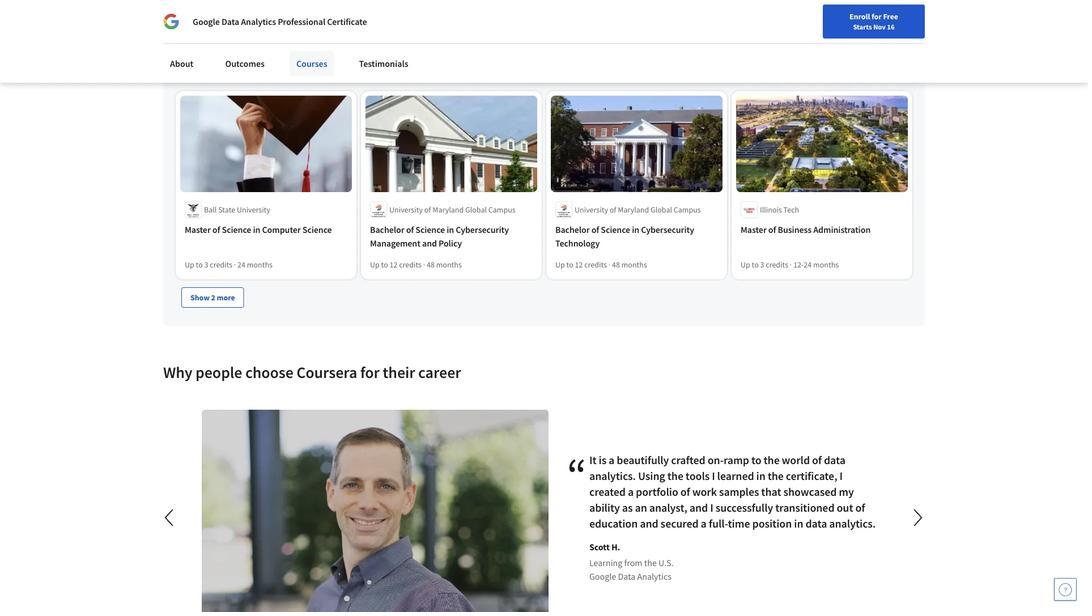 Task type: locate. For each thing, give the bounding box(es) containing it.
of
[[181, 45, 188, 56], [425, 205, 431, 215], [610, 205, 617, 215], [213, 224, 220, 236], [406, 224, 414, 236], [592, 224, 600, 236], [769, 224, 777, 236], [813, 453, 822, 467], [681, 485, 691, 499], [856, 501, 866, 515]]

and up count
[[239, 34, 252, 44]]

it
[[590, 453, 597, 467]]

2 horizontal spatial university
[[575, 205, 608, 215]]

bachelor for bachelor of science in cybersecurity management and policy
[[370, 224, 405, 236]]

2 bachelor from the left
[[556, 224, 590, 236]]

0 horizontal spatial a
[[609, 453, 615, 467]]

up to 12 credits · 48 months for management
[[370, 260, 462, 270]]

0 vertical spatial data
[[222, 16, 239, 27]]

2 up from the left
[[370, 260, 380, 270]]

for inside enroll for free starts nov 16
[[872, 11, 882, 22]]

of inside earn up to 12 credits view the degrees and request info to learn about how to apply your progress towards degree credit. each university determines the number of credits that may count towards the degree requirements based on institutional policies, which may consider your existing credits.
[[181, 45, 188, 56]]

university of maryland global campus up bachelor of science in cybersecurity management and policy link
[[390, 205, 516, 215]]

· down bachelor of science in cybersecurity technology
[[609, 260, 611, 270]]

bachelor of science in cybersecurity management and policy link
[[370, 223, 533, 250]]

1 horizontal spatial up to 12 credits · 48 months
[[556, 260, 647, 270]]

2 vertical spatial for
[[360, 363, 380, 383]]

0 horizontal spatial master
[[185, 224, 211, 236]]

certificate,
[[786, 469, 838, 483]]

your
[[387, 34, 402, 44], [547, 45, 563, 56]]

2
[[211, 293, 215, 303]]

1 horizontal spatial for
[[360, 363, 380, 383]]

tools
[[686, 469, 710, 483]]

3 science from the left
[[416, 224, 445, 236]]

the down the crafted
[[668, 469, 684, 483]]

master down ball
[[185, 224, 211, 236]]

help center image
[[1059, 583, 1073, 597]]

google
[[193, 16, 220, 27], [590, 572, 617, 583]]

campus
[[489, 205, 516, 215], [674, 205, 701, 215]]

bachelor inside bachelor of science in cybersecurity management and policy
[[370, 224, 405, 236]]

1 vertical spatial that
[[762, 485, 782, 499]]

university
[[528, 34, 560, 44]]

in for science
[[253, 224, 261, 236]]

the
[[199, 34, 210, 44], [601, 34, 612, 44], [294, 45, 305, 56], [764, 453, 780, 467], [668, 469, 684, 483], [768, 469, 784, 483], [645, 558, 657, 569]]

technology
[[556, 238, 600, 249]]

· down bachelor of science in cybersecurity management and policy
[[423, 260, 425, 270]]

3 months from the left
[[622, 260, 647, 270]]

google image
[[163, 14, 179, 29]]

outcomes
[[225, 58, 265, 69]]

secured
[[661, 517, 699, 531]]

degree down learn
[[306, 45, 329, 56]]

and inside bachelor of science in cybersecurity management and policy
[[422, 238, 437, 249]]

0 horizontal spatial 3
[[204, 260, 208, 270]]

0 horizontal spatial data
[[222, 16, 239, 27]]

degree up policies,
[[463, 34, 485, 44]]

science inside bachelor of science in cybersecurity management and policy
[[416, 224, 445, 236]]

1 up from the left
[[185, 260, 194, 270]]

of up the technology
[[592, 224, 600, 236]]

2 global from the left
[[651, 205, 673, 215]]

2 master from the left
[[741, 224, 767, 236]]

policy
[[439, 238, 462, 249]]

credits down the technology
[[585, 260, 607, 270]]

how
[[181, 66, 197, 76]]

of down illinois
[[769, 224, 777, 236]]

1 horizontal spatial campus
[[674, 205, 701, 215]]

None search field
[[162, 7, 434, 30]]

1 horizontal spatial 24
[[804, 260, 812, 270]]

about
[[321, 34, 341, 44]]

data up certificate,
[[824, 453, 846, 467]]

· left 12- at the right of the page
[[790, 260, 792, 270]]

1 horizontal spatial that
[[762, 485, 782, 499]]

existing
[[564, 45, 590, 56]]

for left credits?
[[234, 66, 244, 76]]

1 cybersecurity from the left
[[456, 224, 509, 236]]

analytics.
[[590, 469, 636, 483], [830, 517, 876, 531]]

16
[[888, 22, 895, 31]]

bachelor inside bachelor of science in cybersecurity technology
[[556, 224, 590, 236]]

university up management
[[390, 205, 423, 215]]

for up nov
[[872, 11, 882, 22]]

0 vertical spatial google
[[193, 16, 220, 27]]

1 48 from the left
[[427, 260, 435, 270]]

about link
[[163, 51, 200, 76]]

data down from
[[618, 572, 636, 583]]

4 science from the left
[[601, 224, 631, 236]]

testimonials
[[359, 58, 409, 69]]

credit.
[[487, 34, 508, 44]]

2 3 from the left
[[761, 260, 765, 270]]

12 up the degrees
[[223, 21, 232, 32]]

· up more
[[234, 260, 236, 270]]

analytics up "request"
[[241, 16, 276, 27]]

0 vertical spatial apply
[[367, 34, 386, 44]]

1 horizontal spatial university
[[390, 205, 423, 215]]

in inside bachelor of science in cybersecurity technology
[[632, 224, 640, 236]]

credits left 12- at the right of the page
[[766, 260, 789, 270]]

2 university from the left
[[390, 205, 423, 215]]

1 horizontal spatial global
[[651, 205, 673, 215]]

towards
[[434, 34, 461, 44], [266, 45, 292, 56]]

0 horizontal spatial towards
[[266, 45, 292, 56]]

university of maryland global campus for technology
[[575, 205, 701, 215]]

maryland for management
[[433, 205, 464, 215]]

1 horizontal spatial apply
[[367, 34, 386, 44]]

that up successfully at the right of the page
[[762, 485, 782, 499]]

3 left 12- at the right of the page
[[761, 260, 765, 270]]

2 cybersecurity from the left
[[641, 224, 695, 236]]

1 horizontal spatial a
[[628, 485, 634, 499]]

analytics. down out
[[830, 517, 876, 531]]

of left work
[[681, 485, 691, 499]]

1 vertical spatial apply
[[213, 66, 232, 76]]

the up credits.
[[601, 34, 612, 44]]

months right 12- at the right of the page
[[814, 260, 839, 270]]

1 horizontal spatial maryland
[[618, 205, 649, 215]]

may up outcomes
[[229, 45, 243, 56]]

illinois
[[760, 205, 782, 215]]

24 down master of business administration
[[804, 260, 812, 270]]

global up "bachelor of science in cybersecurity technology" link
[[651, 205, 673, 215]]

may
[[229, 45, 243, 56], [502, 45, 516, 56]]

1 master from the left
[[185, 224, 211, 236]]

master down illinois
[[741, 224, 767, 236]]

· for science
[[234, 260, 236, 270]]

1 vertical spatial analytics
[[638, 572, 672, 583]]

time
[[728, 517, 751, 531]]

business
[[778, 224, 812, 236]]

to right up
[[213, 21, 221, 32]]

university for bachelor of science in cybersecurity management and policy
[[390, 205, 423, 215]]

of up management
[[406, 224, 414, 236]]

0 horizontal spatial global
[[466, 205, 487, 215]]

university for bachelor of science in cybersecurity technology
[[575, 205, 608, 215]]

and inside earn up to 12 credits view the degrees and request info to learn about how to apply your progress towards degree credit. each university determines the number of credits that may count towards the degree requirements based on institutional policies, which may consider your existing credits.
[[239, 34, 252, 44]]

48 down bachelor of science in cybersecurity management and policy
[[427, 260, 435, 270]]

1 horizontal spatial university of maryland global campus
[[575, 205, 701, 215]]

for inside button
[[234, 66, 244, 76]]

of up bachelor of science in cybersecurity management and policy
[[425, 205, 431, 215]]

credits up more
[[210, 260, 232, 270]]

that down the degrees
[[214, 45, 227, 56]]

48 for management
[[427, 260, 435, 270]]

of down ball
[[213, 224, 220, 236]]

that for earn
[[214, 45, 227, 56]]

1 3 from the left
[[204, 260, 208, 270]]

1 horizontal spatial google
[[590, 572, 617, 583]]

0 horizontal spatial 48
[[427, 260, 435, 270]]

months down "bachelor of science in cybersecurity technology" link
[[622, 260, 647, 270]]

analytics
[[241, 16, 276, 27], [638, 572, 672, 583]]

ramp
[[724, 453, 750, 467]]

1 24 from the left
[[238, 260, 246, 270]]

4 months from the left
[[814, 260, 839, 270]]

up
[[201, 21, 211, 32]]

0 horizontal spatial campus
[[489, 205, 516, 215]]

university of maryland global campus up "bachelor of science in cybersecurity technology" link
[[575, 205, 701, 215]]

may down each
[[502, 45, 516, 56]]

0 horizontal spatial up to 12 credits · 48 months
[[370, 260, 462, 270]]

global for bachelor of science in cybersecurity technology
[[651, 205, 673, 215]]

work
[[693, 485, 717, 499]]

2 48 from the left
[[612, 260, 620, 270]]

0 horizontal spatial analytics.
[[590, 469, 636, 483]]

university up master of science in computer science
[[237, 205, 270, 215]]

and down work
[[690, 501, 708, 515]]

enroll
[[850, 11, 871, 22]]

to down the technology
[[567, 260, 574, 270]]

1 horizontal spatial towards
[[434, 34, 461, 44]]

2 maryland from the left
[[618, 205, 649, 215]]

computer
[[262, 224, 301, 236]]

of inside bachelor of science in cybersecurity management and policy
[[406, 224, 414, 236]]

i
[[209, 66, 211, 76], [712, 469, 715, 483], [840, 469, 843, 483], [711, 501, 714, 515]]

3 · from the left
[[609, 260, 611, 270]]

global up bachelor of science in cybersecurity management and policy link
[[466, 205, 487, 215]]

starts
[[854, 22, 872, 31]]

24 down master of science in computer science
[[238, 260, 246, 270]]

0 vertical spatial analytics
[[241, 16, 276, 27]]

data
[[824, 453, 846, 467], [806, 517, 828, 531]]

bachelor of science in cybersecurity technology
[[556, 224, 695, 249]]

more
[[217, 293, 235, 303]]

go to next testimonial image
[[906, 505, 932, 532]]

credits for bachelor of science in cybersecurity technology
[[585, 260, 607, 270]]

1 vertical spatial data
[[618, 572, 636, 583]]

towards down info
[[266, 45, 292, 56]]

months down policy on the top left
[[436, 260, 462, 270]]

1 maryland from the left
[[433, 205, 464, 215]]

google down learning on the right
[[590, 572, 617, 583]]

google up view
[[193, 16, 220, 27]]

1 horizontal spatial your
[[547, 45, 563, 56]]

0 horizontal spatial your
[[387, 34, 402, 44]]

for left their
[[360, 363, 380, 383]]

" it is a beautifully crafted on-ramp to the world of data analytics. using the tools i learned in the certificate, i created a portfolio of work samples that showcased my ability as an analyst, and i successfully transitioned out of education and secured a full-time position in data analytics.
[[567, 446, 876, 531]]

full-
[[709, 517, 728, 531]]

maryland up bachelor of science in cybersecurity management and policy link
[[433, 205, 464, 215]]

1 horizontal spatial cybersecurity
[[641, 224, 695, 236]]

2 up to 12 credits · 48 months from the left
[[556, 260, 647, 270]]

12
[[223, 21, 232, 32], [390, 260, 398, 270], [575, 260, 583, 270]]

enroll for free starts nov 16
[[850, 11, 899, 31]]

as
[[623, 501, 633, 515]]

view
[[181, 34, 197, 44]]

is
[[599, 453, 607, 467]]

1 campus from the left
[[489, 205, 516, 215]]

12 for bachelor of science in cybersecurity management and policy
[[390, 260, 398, 270]]

the inside scott h. learning from the u.s. google data analytics
[[645, 558, 657, 569]]

1 vertical spatial towards
[[266, 45, 292, 56]]

1 bachelor from the left
[[370, 224, 405, 236]]

1 vertical spatial degree
[[306, 45, 329, 56]]

1 horizontal spatial analytics.
[[830, 517, 876, 531]]

that inside " it is a beautifully crafted on-ramp to the world of data analytics. using the tools i learned in the certificate, i created a portfolio of work samples that showcased my ability as an analyst, and i successfully transitioned out of education and secured a full-time position in data analytics.
[[762, 485, 782, 499]]

48 down bachelor of science in cybersecurity technology
[[612, 260, 620, 270]]

master for master of science in computer science
[[185, 224, 211, 236]]

24
[[238, 260, 246, 270], [804, 260, 812, 270]]

2 horizontal spatial 12
[[575, 260, 583, 270]]

up to 12 credits · 48 months down management
[[370, 260, 462, 270]]

1 horizontal spatial degree
[[463, 34, 485, 44]]

apply inside how do i apply for credits? button
[[213, 66, 232, 76]]

your down the "university"
[[547, 45, 563, 56]]

apply up based
[[367, 34, 386, 44]]

1 horizontal spatial 48
[[612, 260, 620, 270]]

your up based
[[387, 34, 402, 44]]

english button
[[851, 0, 919, 37]]

using
[[638, 469, 666, 483]]

up up show
[[185, 260, 194, 270]]

bachelor up management
[[370, 224, 405, 236]]

for for why people choose coursera for their career
[[360, 363, 380, 383]]

1 horizontal spatial 12
[[390, 260, 398, 270]]

1 vertical spatial google
[[590, 572, 617, 583]]

12 for bachelor of science in cybersecurity technology
[[575, 260, 583, 270]]

in inside bachelor of science in cybersecurity management and policy
[[447, 224, 454, 236]]

0 horizontal spatial bachelor
[[370, 224, 405, 236]]

0 vertical spatial that
[[214, 45, 227, 56]]

0 horizontal spatial that
[[214, 45, 227, 56]]

analytics down u.s.
[[638, 572, 672, 583]]

credits down view
[[190, 45, 212, 56]]

1 horizontal spatial may
[[502, 45, 516, 56]]

0 horizontal spatial may
[[229, 45, 243, 56]]

science for bachelor of science in cybersecurity technology
[[601, 224, 631, 236]]

u.s.
[[659, 558, 674, 569]]

global for bachelor of science in cybersecurity management and policy
[[466, 205, 487, 215]]

science inside bachelor of science in cybersecurity technology
[[601, 224, 631, 236]]

12 down the technology
[[575, 260, 583, 270]]

a up 'as'
[[628, 485, 634, 499]]

cybersecurity inside bachelor of science in cybersecurity technology
[[641, 224, 695, 236]]

i right 'do' at the left of the page
[[209, 66, 211, 76]]

1 horizontal spatial data
[[618, 572, 636, 583]]

0 horizontal spatial 24
[[238, 260, 246, 270]]

of inside master of business administration link
[[769, 224, 777, 236]]

2 university of maryland global campus from the left
[[575, 205, 701, 215]]

12 down management
[[390, 260, 398, 270]]

apply right 'do' at the left of the page
[[213, 66, 232, 76]]

that
[[214, 45, 227, 56], [762, 485, 782, 499]]

outcomes link
[[219, 51, 272, 76]]

· for technology
[[609, 260, 611, 270]]

1 global from the left
[[466, 205, 487, 215]]

courses link
[[290, 51, 334, 76]]

2 campus from the left
[[674, 205, 701, 215]]

for for how do i apply for credits?
[[234, 66, 244, 76]]

cybersecurity
[[456, 224, 509, 236], [641, 224, 695, 236]]

number
[[614, 34, 640, 44]]

a left full-
[[701, 517, 707, 531]]

policies,
[[451, 45, 478, 56]]

bachelor
[[370, 224, 405, 236], [556, 224, 590, 236]]

credits for master of business administration
[[766, 260, 789, 270]]

0 horizontal spatial degree
[[306, 45, 329, 56]]

created
[[590, 485, 626, 499]]

0 horizontal spatial apply
[[213, 66, 232, 76]]

data inside scott h. learning from the u.s. google data analytics
[[618, 572, 636, 583]]

data
[[222, 16, 239, 27], [618, 572, 636, 583]]

0 horizontal spatial university of maryland global campus
[[390, 205, 516, 215]]

1 science from the left
[[222, 224, 251, 236]]

university of maryland global campus
[[390, 205, 516, 215], [575, 205, 701, 215]]

bachelor for bachelor of science in cybersecurity technology
[[556, 224, 590, 236]]

3 for science
[[204, 260, 208, 270]]

0 horizontal spatial 12
[[223, 21, 232, 32]]

1 university of maryland global campus from the left
[[390, 205, 516, 215]]

4 up from the left
[[741, 260, 751, 270]]

cybersecurity inside bachelor of science in cybersecurity management and policy
[[456, 224, 509, 236]]

1 horizontal spatial 3
[[761, 260, 765, 270]]

ball state university
[[204, 205, 270, 215]]

2 horizontal spatial for
[[872, 11, 882, 22]]

2 science from the left
[[303, 224, 332, 236]]

the left u.s.
[[645, 558, 657, 569]]

a
[[609, 453, 615, 467], [628, 485, 634, 499], [701, 517, 707, 531]]

to right ramp
[[752, 453, 762, 467]]

0 vertical spatial for
[[872, 11, 882, 22]]

that inside earn up to 12 credits view the degrees and request info to learn about how to apply your progress towards degree credit. each university determines the number of credits that may count towards the degree requirements based on institutional policies, which may consider your existing credits.
[[214, 45, 227, 56]]

show 2 more
[[191, 293, 235, 303]]

2 months from the left
[[436, 260, 462, 270]]

2 · from the left
[[423, 260, 425, 270]]

apply inside earn up to 12 credits view the degrees and request info to learn about how to apply your progress towards degree credit. each university determines the number of credits that may count towards the degree requirements based on institutional policies, which may consider your existing credits.
[[367, 34, 386, 44]]

12 inside earn up to 12 credits view the degrees and request info to learn about how to apply your progress towards degree credit. each university determines the number of credits that may count towards the degree requirements based on institutional policies, which may consider your existing credits.
[[223, 21, 232, 32]]

maryland for technology
[[618, 205, 649, 215]]

to
[[213, 21, 221, 32], [294, 34, 301, 44], [359, 34, 366, 44], [196, 260, 203, 270], [381, 260, 388, 270], [567, 260, 574, 270], [752, 260, 759, 270], [752, 453, 762, 467]]

0 horizontal spatial university
[[237, 205, 270, 215]]

credits for master of science in computer science
[[210, 260, 232, 270]]

1 vertical spatial your
[[547, 45, 563, 56]]

degrees
[[211, 34, 237, 44]]

towards up policies,
[[434, 34, 461, 44]]

to down management
[[381, 260, 388, 270]]

months down master of science in computer science
[[247, 260, 273, 270]]

maryland up "bachelor of science in cybersecurity technology" link
[[618, 205, 649, 215]]

credits down management
[[399, 260, 422, 270]]

up down the technology
[[556, 260, 565, 270]]

0 vertical spatial analytics.
[[590, 469, 636, 483]]

up down management
[[370, 260, 380, 270]]

3 university from the left
[[575, 205, 608, 215]]

1 horizontal spatial bachelor
[[556, 224, 590, 236]]

0 vertical spatial a
[[609, 453, 615, 467]]

data down transitioned
[[806, 517, 828, 531]]

3 up show
[[204, 260, 208, 270]]

progress
[[404, 34, 433, 44]]

1 horizontal spatial master
[[741, 224, 767, 236]]

the down up
[[199, 34, 210, 44]]

1 months from the left
[[247, 260, 273, 270]]

0 horizontal spatial maryland
[[433, 205, 464, 215]]

up to 12 credits · 48 months down the technology
[[556, 260, 647, 270]]

analytics. up created
[[590, 469, 636, 483]]

master for master of business administration
[[741, 224, 767, 236]]

university up the technology
[[575, 205, 608, 215]]

"
[[567, 446, 587, 506]]

of inside master of science in computer science link
[[213, 224, 220, 236]]

4 · from the left
[[790, 260, 792, 270]]

0 horizontal spatial for
[[234, 66, 244, 76]]

to up show
[[196, 260, 203, 270]]

12-
[[794, 260, 804, 270]]

of down view
[[181, 45, 188, 56]]

0 horizontal spatial cybersecurity
[[456, 224, 509, 236]]

up left 12- at the right of the page
[[741, 260, 751, 270]]

1 · from the left
[[234, 260, 236, 270]]

data up the degrees
[[222, 16, 239, 27]]

2 vertical spatial a
[[701, 517, 707, 531]]

of right out
[[856, 501, 866, 515]]

master of science in computer science
[[185, 224, 332, 236]]

1 horizontal spatial analytics
[[638, 572, 672, 583]]

analytics inside scott h. learning from the u.s. google data analytics
[[638, 572, 672, 583]]

and left policy on the top left
[[422, 238, 437, 249]]

3 up from the left
[[556, 260, 565, 270]]

1 up to 12 credits · 48 months from the left
[[370, 260, 462, 270]]

to right info
[[294, 34, 301, 44]]

1 vertical spatial for
[[234, 66, 244, 76]]

up for bachelor of science in cybersecurity management and policy
[[370, 260, 380, 270]]



Task type: vqa. For each thing, say whether or not it's contained in the screenshot.
skills at the bottom left of the page
no



Task type: describe. For each thing, give the bounding box(es) containing it.
learning
[[590, 558, 623, 569]]

crafted
[[672, 453, 706, 467]]

on
[[399, 45, 407, 56]]

bachelor of science in cybersecurity management and policy
[[370, 224, 509, 249]]

transitioned
[[776, 501, 835, 515]]

people
[[196, 363, 242, 383]]

nov
[[874, 22, 886, 31]]

administration
[[814, 224, 871, 236]]

based
[[377, 45, 397, 56]]

the down world
[[768, 469, 784, 483]]

on-
[[708, 453, 724, 467]]

of up bachelor of science in cybersecurity technology
[[610, 205, 617, 215]]

coursera
[[297, 363, 357, 383]]

up to 3 credits · 24 months
[[185, 260, 273, 270]]

1 vertical spatial a
[[628, 485, 634, 499]]

up for master of business administration
[[741, 260, 751, 270]]

cybersecurity for bachelor of science in cybersecurity technology
[[641, 224, 695, 236]]

learn
[[303, 34, 320, 44]]

0 vertical spatial your
[[387, 34, 402, 44]]

samples
[[720, 485, 760, 499]]

request
[[253, 34, 278, 44]]

i up my
[[840, 469, 843, 483]]

institutional
[[409, 45, 449, 56]]

credits?
[[245, 66, 273, 76]]

consider
[[517, 45, 546, 56]]

shopping cart: 1 item image
[[824, 9, 845, 27]]

that for "
[[762, 485, 782, 499]]

analyst,
[[650, 501, 688, 515]]

0 vertical spatial data
[[824, 453, 846, 467]]

0 vertical spatial towards
[[434, 34, 461, 44]]

0 horizontal spatial google
[[193, 16, 220, 27]]

how
[[343, 34, 357, 44]]

how do i apply for credits? button
[[177, 61, 277, 81]]

management
[[370, 238, 421, 249]]

an
[[635, 501, 647, 515]]

state
[[218, 205, 235, 215]]

each
[[510, 34, 526, 44]]

how do i apply for credits?
[[181, 66, 273, 76]]

earn up to 12 credits view the degrees and request info to learn about how to apply your progress towards degree credit. each university determines the number of credits that may count towards the degree requirements based on institutional policies, which may consider your existing credits.
[[181, 21, 640, 56]]

1 vertical spatial data
[[806, 517, 828, 531]]

i up full-
[[711, 501, 714, 515]]

months for science
[[247, 260, 273, 270]]

free
[[884, 11, 899, 22]]

credits.
[[591, 45, 616, 56]]

science for bachelor of science in cybersecurity management and policy
[[416, 224, 445, 236]]

earn
[[181, 21, 199, 32]]

master of science in computer science link
[[185, 223, 348, 237]]

professional
[[278, 16, 326, 27]]

about
[[170, 58, 194, 69]]

science for master of science in computer science
[[222, 224, 251, 236]]

info
[[280, 34, 293, 44]]

ability
[[590, 501, 620, 515]]

go to previous testimonial image
[[165, 510, 173, 527]]

showcased
[[784, 485, 837, 499]]

2 horizontal spatial a
[[701, 517, 707, 531]]

up to 12 credits · 48 months for technology
[[556, 260, 647, 270]]

illinois tech
[[760, 205, 800, 215]]

world
[[782, 453, 810, 467]]

to inside " it is a beautifully crafted on-ramp to the world of data analytics. using the tools i learned in the certificate, i created a portfolio of work samples that showcased my ability as an analyst, and i successfully transitioned out of education and secured a full-time position in data analytics.
[[752, 453, 762, 467]]

choose
[[245, 363, 294, 383]]

i inside how do i apply for credits? button
[[209, 66, 211, 76]]

master of business administration link
[[741, 223, 904, 237]]

i right tools at bottom right
[[712, 469, 715, 483]]

in for management
[[447, 224, 454, 236]]

3 for business
[[761, 260, 765, 270]]

do
[[199, 66, 208, 76]]

education
[[590, 517, 638, 531]]

0 horizontal spatial analytics
[[241, 16, 276, 27]]

beautifully
[[617, 453, 669, 467]]

why people choose coursera for their career
[[163, 363, 461, 383]]

1 university from the left
[[237, 205, 270, 215]]

in for technology
[[632, 224, 640, 236]]

of inside bachelor of science in cybersecurity technology
[[592, 224, 600, 236]]

0 vertical spatial degree
[[463, 34, 485, 44]]

why
[[163, 363, 193, 383]]

position
[[753, 517, 792, 531]]

show 2 more button
[[181, 288, 244, 308]]

campus for bachelor of science in cybersecurity management and policy
[[489, 205, 516, 215]]

university of maryland global campus for management
[[390, 205, 516, 215]]

certificate
[[327, 16, 367, 27]]

up for bachelor of science in cybersecurity technology
[[556, 260, 565, 270]]

go to previous testimonial image
[[157, 505, 183, 532]]

months for technology
[[622, 260, 647, 270]]

successfully
[[716, 501, 774, 515]]

to right how
[[359, 34, 366, 44]]

scott
[[590, 542, 610, 553]]

master of business administration
[[741, 224, 871, 236]]

bachelor of science in cybersecurity technology link
[[556, 223, 718, 250]]

show notifications image
[[936, 14, 949, 28]]

of up certificate,
[[813, 453, 822, 467]]

2 may from the left
[[502, 45, 516, 56]]

scott h. learning from the u.s. google data analytics
[[590, 542, 674, 583]]

48 for technology
[[612, 260, 620, 270]]

courses
[[297, 58, 328, 69]]

credits up "request"
[[234, 21, 260, 32]]

my
[[839, 485, 854, 499]]

google inside scott h. learning from the u.s. google data analytics
[[590, 572, 617, 583]]

requirements
[[331, 45, 376, 56]]

cybersecurity for bachelor of science in cybersecurity management and policy
[[456, 224, 509, 236]]

up for master of science in computer science
[[185, 260, 194, 270]]

and down an
[[640, 517, 659, 531]]

portfolio
[[636, 485, 679, 499]]

campus for bachelor of science in cybersecurity technology
[[674, 205, 701, 215]]

· for management
[[423, 260, 425, 270]]

credits for bachelor of science in cybersecurity management and policy
[[399, 260, 422, 270]]

count
[[245, 45, 264, 56]]

their
[[383, 363, 415, 383]]

the down learn
[[294, 45, 305, 56]]

months for management
[[436, 260, 462, 270]]

to left 12- at the right of the page
[[752, 260, 759, 270]]

tech
[[784, 205, 800, 215]]

1 may from the left
[[229, 45, 243, 56]]

out
[[837, 501, 854, 515]]

from
[[625, 558, 643, 569]]

career
[[419, 363, 461, 383]]

ball
[[204, 205, 217, 215]]

testimonials link
[[352, 51, 416, 76]]

1 vertical spatial analytics.
[[830, 517, 876, 531]]

2 24 from the left
[[804, 260, 812, 270]]

learned
[[718, 469, 755, 483]]

the left world
[[764, 453, 780, 467]]



